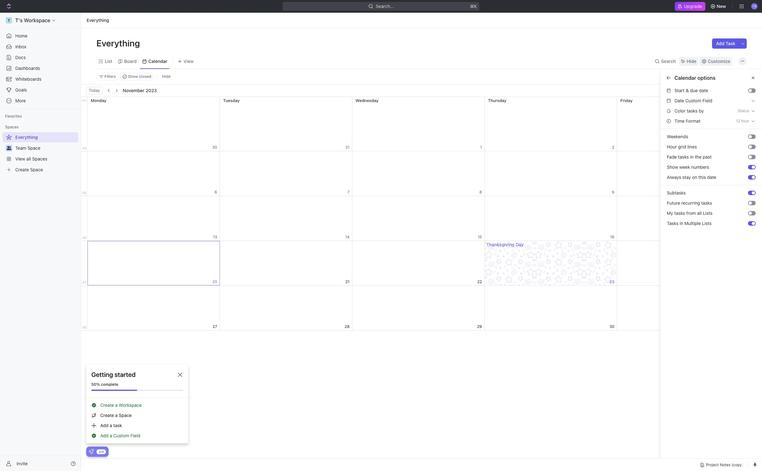 Task type: vqa. For each thing, say whether or not it's contained in the screenshot.
house
no



Task type: describe. For each thing, give the bounding box(es) containing it.
time
[[675, 118, 685, 124]]

search
[[661, 58, 676, 64]]

22
[[477, 280, 482, 284]]

date inside always stay on this date button
[[707, 175, 716, 180]]

add task button
[[712, 39, 739, 49]]

team space link
[[15, 143, 77, 153]]

1 vertical spatial everything link
[[3, 132, 77, 143]]

more for more
[[15, 98, 26, 103]]

close image
[[178, 373, 182, 378]]

workspace inside sidebar navigation
[[24, 18, 50, 23]]

inbox
[[15, 44, 26, 49]]

tb
[[752, 4, 757, 8]]

a for custom
[[110, 434, 112, 439]]

t
[[8, 18, 10, 23]]

invite
[[17, 461, 28, 467]]

getting
[[91, 372, 113, 379]]

task
[[726, 41, 735, 46]]

14
[[345, 235, 350, 240]]

permissions
[[696, 183, 721, 188]]

0 vertical spatial subtasks
[[675, 147, 693, 152]]

my tasks from all lists button
[[664, 209, 748, 219]]

add task
[[716, 41, 735, 46]]

& for start
[[686, 88, 689, 93]]

sync
[[675, 126, 685, 132]]

home
[[15, 33, 27, 39]]

space for create space
[[30, 167, 43, 173]]

format
[[686, 118, 701, 124]]

t's
[[15, 18, 23, 23]]

calendar options button
[[664, 98, 758, 109]]

a for workspace
[[115, 403, 118, 408]]

0 horizontal spatial 30
[[212, 145, 217, 150]]

fade tasks in the past button
[[664, 152, 748, 162]]

row containing 13
[[81, 196, 750, 241]]

whiteboards link
[[3, 74, 78, 84]]

all inside my tasks from all lists button
[[697, 211, 702, 216]]

1 vertical spatial everything
[[96, 38, 142, 48]]

stay
[[682, 175, 691, 180]]

started
[[115, 372, 136, 379]]

13
[[213, 235, 217, 240]]

thursday
[[488, 98, 507, 103]]

start & due date
[[675, 88, 708, 93]]

tuesday
[[223, 98, 240, 103]]

today
[[89, 88, 100, 93]]

tasks for from
[[674, 211, 685, 216]]

a for task
[[110, 423, 112, 429]]

past
[[703, 154, 712, 160]]

show for show week numbers
[[667, 165, 678, 170]]

row containing 6
[[81, 152, 750, 196]]

view button
[[175, 54, 196, 69]]

time format
[[675, 118, 701, 124]]

hour grid lines button
[[664, 142, 748, 152]]

hour
[[667, 144, 677, 150]]

list
[[105, 58, 112, 64]]

view for view
[[184, 58, 194, 64]]

sharing
[[675, 183, 690, 188]]

board
[[124, 58, 137, 64]]

this
[[699, 175, 706, 180]]

create space link
[[3, 165, 77, 175]]

hide button
[[160, 73, 173, 81]]

2/4
[[99, 450, 104, 454]]

my tasks from all lists
[[667, 211, 713, 216]]

0
[[753, 166, 758, 168]]

48
[[82, 326, 87, 330]]

27
[[213, 325, 217, 329]]

create a workspace
[[100, 403, 142, 408]]

⌘k
[[470, 4, 477, 9]]

15
[[478, 235, 482, 240]]

customize for customize calendar
[[667, 75, 693, 81]]

custom inside date custom field button
[[685, 98, 701, 103]]

16
[[610, 235, 614, 240]]

20
[[212, 280, 217, 284]]

board link
[[123, 57, 137, 66]]

1 vertical spatial custom
[[113, 434, 129, 439]]

create a space
[[100, 413, 132, 419]]

0 vertical spatial options
[[698, 75, 716, 81]]

28
[[345, 325, 350, 329]]

47
[[82, 281, 87, 285]]

46
[[82, 236, 87, 240]]

unscheduled
[[753, 111, 758, 137]]

delete view button
[[664, 191, 758, 201]]

in inside button
[[680, 221, 683, 226]]

search button
[[653, 57, 678, 66]]

everything inside sidebar navigation
[[15, 135, 38, 140]]

1 vertical spatial 30
[[610, 325, 614, 329]]

lines
[[687, 144, 697, 150]]

list link
[[103, 57, 112, 66]]

search...
[[376, 4, 394, 9]]

1 horizontal spatial everything link
[[85, 17, 111, 24]]

upgrade
[[684, 4, 702, 9]]

goals link
[[3, 85, 78, 95]]

color tasks by
[[675, 108, 704, 114]]

t's workspace, , element
[[6, 17, 12, 24]]

numbers
[[691, 165, 709, 170]]

show week numbers button
[[664, 162, 748, 173]]

tb button
[[749, 1, 760, 11]]

thanksgiving day
[[486, 242, 524, 248]]

1 horizontal spatial workspace
[[119, 403, 142, 408]]

2 vertical spatial space
[[119, 413, 132, 419]]

1 vertical spatial subtasks
[[667, 190, 686, 196]]

onboarding checklist button image
[[89, 450, 94, 455]]

always stay on this date button
[[664, 173, 748, 183]]

options inside button
[[694, 101, 710, 106]]

customize calendar
[[667, 75, 716, 81]]

hour
[[741, 119, 749, 124]]

status
[[738, 109, 749, 113]]

1 horizontal spatial spaces
[[32, 156, 47, 162]]

day
[[516, 242, 524, 248]]

view for view all spaces
[[15, 156, 25, 162]]



Task type: locate. For each thing, give the bounding box(es) containing it.
0 vertical spatial all
[[26, 156, 31, 162]]

dashboards
[[15, 66, 40, 71]]

more settings
[[675, 111, 703, 116]]

field inside button
[[703, 98, 712, 103]]

customize up start
[[667, 75, 693, 81]]

inbox link
[[3, 42, 78, 52]]

workspace
[[24, 18, 50, 23], [119, 403, 142, 408]]

fade
[[667, 154, 677, 160]]

a down add a task
[[110, 434, 112, 439]]

thanksgiving day grid
[[81, 97, 750, 459]]

1 vertical spatial hide
[[162, 74, 171, 79]]

0 horizontal spatial field
[[130, 434, 140, 439]]

0 horizontal spatial all
[[26, 156, 31, 162]]

all inside view all spaces link
[[26, 156, 31, 162]]

hide down calendar link
[[162, 74, 171, 79]]

filters
[[104, 74, 116, 79]]

1 horizontal spatial more
[[675, 111, 685, 116]]

space for team space
[[28, 145, 40, 151]]

calendar options up color tasks by
[[675, 101, 710, 106]]

future recurring tasks
[[667, 201, 712, 206]]

1 horizontal spatial show
[[667, 165, 678, 170]]

12
[[736, 119, 740, 124]]

add for add a task
[[100, 423, 108, 429]]

field down 'create a space'
[[130, 434, 140, 439]]

0 vertical spatial view
[[184, 58, 194, 64]]

1 horizontal spatial &
[[692, 183, 695, 188]]

2 subtasks button from the top
[[664, 188, 748, 198]]

a up task
[[115, 413, 118, 419]]

thanksgiving day row
[[81, 241, 750, 286]]

in inside button
[[690, 154, 694, 160]]

custom
[[685, 98, 701, 103], [113, 434, 129, 439]]

3 row from the top
[[81, 196, 750, 241]]

1 row from the top
[[81, 97, 750, 152]]

more down goals
[[15, 98, 26, 103]]

calendar inside button
[[675, 101, 693, 106]]

0 horizontal spatial custom
[[113, 434, 129, 439]]

calendar up "date" at top right
[[675, 88, 693, 93]]

1 vertical spatial all
[[697, 211, 702, 216]]

subtasks down "sharing"
[[667, 190, 686, 196]]

9
[[612, 190, 614, 195]]

customize up the search tasks... text box
[[708, 58, 730, 64]]

color
[[675, 108, 686, 114]]

1 horizontal spatial field
[[703, 98, 712, 103]]

a left task
[[110, 423, 112, 429]]

new button
[[708, 1, 730, 11]]

friday
[[620, 98, 633, 103]]

options up start & due date button
[[698, 75, 716, 81]]

show inside button
[[128, 74, 138, 79]]

hide inside dropdown button
[[687, 58, 697, 64]]

favorites
[[5, 114, 22, 119]]

a up 'create a space'
[[115, 403, 118, 408]]

1 vertical spatial &
[[692, 183, 695, 188]]

1 vertical spatial date
[[707, 175, 716, 180]]

calendar options up due on the top right
[[675, 75, 716, 81]]

show week numbers
[[667, 165, 709, 170]]

on
[[692, 175, 697, 180]]

more up the time
[[675, 111, 685, 116]]

calendar up start & due date button
[[694, 75, 716, 81]]

1 horizontal spatial customize
[[708, 58, 730, 64]]

dashboards link
[[3, 63, 78, 74]]

1 horizontal spatial 30
[[610, 325, 614, 329]]

4 row from the top
[[81, 286, 750, 331]]

team space
[[15, 145, 40, 151]]

more inside button
[[675, 111, 685, 116]]

0 horizontal spatial workspace
[[24, 18, 50, 23]]

add for add task
[[716, 41, 725, 46]]

create for create a workspace
[[100, 403, 114, 408]]

hide up customize calendar
[[687, 58, 697, 64]]

add inside button
[[716, 41, 725, 46]]

0 vertical spatial 6
[[753, 137, 758, 139]]

21
[[345, 280, 350, 284]]

0 vertical spatial create
[[15, 167, 29, 173]]

calendar options
[[675, 75, 716, 81], [675, 101, 710, 106]]

0 vertical spatial show
[[128, 74, 138, 79]]

0 vertical spatial date
[[699, 88, 708, 93]]

a
[[115, 403, 118, 408], [115, 413, 118, 419], [110, 423, 112, 429], [110, 434, 112, 439]]

1 vertical spatial in
[[680, 221, 683, 226]]

spaces up create space link
[[32, 156, 47, 162]]

1
[[480, 145, 482, 150]]

calendar
[[148, 58, 167, 64], [675, 75, 696, 81], [694, 75, 716, 81], [675, 88, 693, 93], [675, 101, 693, 106]]

view inside sidebar navigation
[[15, 156, 25, 162]]

lists down future recurring tasks button
[[703, 211, 713, 216]]

show inside button
[[667, 165, 678, 170]]

& for sharing
[[692, 183, 695, 188]]

0 vertical spatial space
[[28, 145, 40, 151]]

create up add a task
[[100, 413, 114, 419]]

view down team
[[15, 156, 25, 162]]

more inside "dropdown button"
[[15, 98, 26, 103]]

date up sharing & permissions button
[[707, 175, 716, 180]]

tree inside sidebar navigation
[[3, 132, 78, 175]]

customize for customize
[[708, 58, 730, 64]]

lists inside button
[[702, 221, 712, 226]]

30
[[212, 145, 217, 150], [610, 325, 614, 329]]

copy link button
[[664, 170, 758, 181]]

tasks
[[667, 221, 679, 226]]

1 horizontal spatial hide
[[687, 58, 697, 64]]

date right due on the top right
[[699, 88, 708, 93]]

1 horizontal spatial view
[[184, 58, 194, 64]]

0 horizontal spatial 6
[[215, 190, 217, 195]]

multiple
[[685, 221, 701, 226]]

0 vertical spatial field
[[703, 98, 712, 103]]

all up create space in the top left of the page
[[26, 156, 31, 162]]

more button
[[3, 96, 78, 106]]

0 vertical spatial add
[[716, 41, 725, 46]]

november 2023
[[123, 88, 157, 93]]

tasks left by
[[687, 108, 698, 114]]

1 vertical spatial more
[[675, 111, 685, 116]]

spaces down "favorites" button
[[5, 125, 19, 130]]

future recurring tasks button
[[664, 198, 748, 209]]

1 vertical spatial spaces
[[32, 156, 47, 162]]

1 horizontal spatial custom
[[685, 98, 701, 103]]

1 vertical spatial field
[[130, 434, 140, 439]]

date custom field button
[[664, 96, 758, 106]]

thanksgiving
[[486, 242, 515, 248]]

50%
[[91, 383, 100, 387]]

calendar up start
[[675, 75, 696, 81]]

1 calendar options from the top
[[675, 75, 716, 81]]

row containing 30
[[81, 97, 750, 152]]

0 horizontal spatial &
[[686, 88, 689, 93]]

overdue
[[753, 149, 758, 166]]

add a task
[[100, 423, 122, 429]]

tasks for by
[[687, 108, 698, 114]]

create inside sidebar navigation
[[15, 167, 29, 173]]

view right calendar link
[[184, 58, 194, 64]]

view
[[689, 193, 698, 198]]

show for show closed
[[128, 74, 138, 79]]

1 vertical spatial show
[[667, 165, 678, 170]]

add
[[716, 41, 725, 46], [100, 423, 108, 429], [100, 434, 108, 439]]

1 subtasks button from the top
[[664, 145, 748, 155]]

all right "from"
[[697, 211, 702, 216]]

favorites button
[[3, 113, 24, 120]]

31
[[345, 145, 350, 150]]

lists inside button
[[703, 211, 713, 216]]

in right "tasks"
[[680, 221, 683, 226]]

november
[[123, 88, 144, 93]]

0 horizontal spatial customize
[[667, 75, 693, 81]]

hour grid lines
[[667, 144, 697, 150]]

44
[[82, 146, 87, 150]]

0 vertical spatial calendar options
[[675, 75, 716, 81]]

0 vertical spatial more
[[15, 98, 26, 103]]

show closed
[[128, 74, 151, 79]]

tasks
[[687, 108, 698, 114], [678, 154, 689, 160], [701, 201, 712, 206], [674, 211, 685, 216]]

everything
[[87, 18, 109, 23], [96, 38, 142, 48], [15, 135, 38, 140]]

Search tasks... text field
[[683, 72, 747, 82]]

the
[[695, 154, 702, 160]]

show down fade
[[667, 165, 678, 170]]

onboarding checklist button element
[[89, 450, 94, 455]]

delete view
[[675, 193, 698, 198]]

week
[[679, 165, 690, 170]]

1 vertical spatial options
[[694, 101, 710, 106]]

settings
[[686, 111, 703, 116]]

0 horizontal spatial view
[[15, 156, 25, 162]]

1 vertical spatial workspace
[[119, 403, 142, 408]]

2 vertical spatial create
[[100, 413, 114, 419]]

space down view all spaces link
[[30, 167, 43, 173]]

0 vertical spatial everything
[[87, 18, 109, 23]]

1 vertical spatial add
[[100, 423, 108, 429]]

link
[[686, 173, 694, 178]]

0 horizontal spatial in
[[680, 221, 683, 226]]

show
[[128, 74, 138, 79], [667, 165, 678, 170]]

delete
[[675, 193, 688, 198]]

view
[[184, 58, 194, 64], [15, 156, 25, 162]]

tree containing everything
[[3, 132, 78, 175]]

sharing & permissions
[[675, 183, 721, 188]]

0 horizontal spatial hide
[[162, 74, 171, 79]]

0 horizontal spatial spaces
[[5, 125, 19, 130]]

custom down task
[[113, 434, 129, 439]]

row containing 27
[[81, 286, 750, 331]]

tasks for in
[[678, 154, 689, 160]]

& down always stay on this date
[[692, 183, 695, 188]]

always stay on this date
[[667, 175, 716, 180]]

date inside start & due date button
[[699, 88, 708, 93]]

& left due on the top right
[[686, 88, 689, 93]]

1 vertical spatial 6
[[215, 190, 217, 195]]

lists down my tasks from all lists button
[[702, 221, 712, 226]]

0 horizontal spatial show
[[128, 74, 138, 79]]

add a custom field
[[100, 434, 140, 439]]

tree
[[3, 132, 78, 175]]

space down the create a workspace
[[119, 413, 132, 419]]

view all spaces link
[[3, 154, 77, 164]]

always
[[667, 175, 681, 180]]

today button
[[86, 87, 102, 95]]

with
[[686, 126, 695, 132]]

0 vertical spatial lists
[[703, 211, 713, 216]]

hide inside button
[[162, 74, 171, 79]]

8
[[480, 190, 482, 195]]

1 vertical spatial create
[[100, 403, 114, 408]]

workspace up 'create a space'
[[119, 403, 142, 408]]

50% complete
[[91, 383, 118, 387]]

& inside button
[[686, 88, 689, 93]]

view button
[[175, 57, 196, 66]]

row
[[81, 97, 750, 152], [81, 152, 750, 196], [81, 196, 750, 241], [81, 286, 750, 331]]

show left closed
[[128, 74, 138, 79]]

due
[[690, 88, 698, 93]]

0 vertical spatial spaces
[[5, 125, 19, 130]]

tasks up the week
[[678, 154, 689, 160]]

0 vertical spatial workspace
[[24, 18, 50, 23]]

workspace up home "link"
[[24, 18, 50, 23]]

1 vertical spatial customize
[[667, 75, 693, 81]]

1 vertical spatial view
[[15, 156, 25, 162]]

a for space
[[115, 413, 118, 419]]

2 calendar options from the top
[[675, 101, 710, 106]]

create up 'create a space'
[[100, 403, 114, 408]]

2 row from the top
[[81, 152, 750, 196]]

options
[[698, 75, 716, 81], [694, 101, 710, 106]]

customize inside customize button
[[708, 58, 730, 64]]

1 vertical spatial calendar options
[[675, 101, 710, 106]]

0 vertical spatial custom
[[685, 98, 701, 103]]

0 vertical spatial subtasks button
[[664, 145, 748, 155]]

0 horizontal spatial more
[[15, 98, 26, 103]]

recurring
[[681, 201, 700, 206]]

start & due date button
[[664, 86, 748, 96]]

custom down due on the top right
[[685, 98, 701, 103]]

1 horizontal spatial in
[[690, 154, 694, 160]]

0 vertical spatial 30
[[212, 145, 217, 150]]

1 vertical spatial lists
[[702, 221, 712, 226]]

sharing & permissions button
[[664, 181, 758, 191]]

monday
[[91, 98, 106, 103]]

0 vertical spatial &
[[686, 88, 689, 93]]

0 vertical spatial customize
[[708, 58, 730, 64]]

sidebar navigation
[[0, 13, 82, 472]]

calendar up hide button
[[148, 58, 167, 64]]

create down view all spaces
[[15, 167, 29, 173]]

1 vertical spatial subtasks button
[[664, 188, 748, 198]]

1 horizontal spatial 6
[[753, 137, 758, 139]]

12 hour
[[736, 119, 749, 124]]

date
[[675, 98, 684, 103]]

6 inside row
[[215, 190, 217, 195]]

view inside button
[[184, 58, 194, 64]]

space up view all spaces
[[28, 145, 40, 151]]

calendar options inside calendar options button
[[675, 101, 710, 106]]

tasks up my tasks from all lists button
[[701, 201, 712, 206]]

subtasks up fade tasks in the past
[[675, 147, 693, 152]]

home link
[[3, 31, 78, 41]]

goals
[[15, 87, 27, 93]]

0 vertical spatial everything link
[[85, 17, 111, 24]]

options up by
[[694, 101, 710, 106]]

0 vertical spatial in
[[690, 154, 694, 160]]

date custom field button
[[661, 96, 762, 106]]

1 horizontal spatial all
[[697, 211, 702, 216]]

tasks right my
[[674, 211, 685, 216]]

user group image
[[7, 146, 11, 150]]

more settings button
[[664, 109, 758, 119]]

add for add a custom field
[[100, 434, 108, 439]]

1 vertical spatial space
[[30, 167, 43, 173]]

docs link
[[3, 53, 78, 63]]

&
[[686, 88, 689, 93], [692, 183, 695, 188]]

date custom field
[[675, 98, 712, 103]]

2 vertical spatial add
[[100, 434, 108, 439]]

copy
[[675, 173, 685, 178]]

more for more settings
[[675, 111, 685, 116]]

hide button
[[679, 57, 698, 66]]

0 horizontal spatial everything link
[[3, 132, 77, 143]]

& inside button
[[692, 183, 695, 188]]

in left the
[[690, 154, 694, 160]]

calendar up color at the top right of page
[[675, 101, 693, 106]]

45
[[82, 191, 87, 195]]

field down start & due date button
[[703, 98, 712, 103]]

2 vertical spatial everything
[[15, 135, 38, 140]]

0 vertical spatial hide
[[687, 58, 697, 64]]

create for create a space
[[100, 413, 114, 419]]

create for create space
[[15, 167, 29, 173]]



